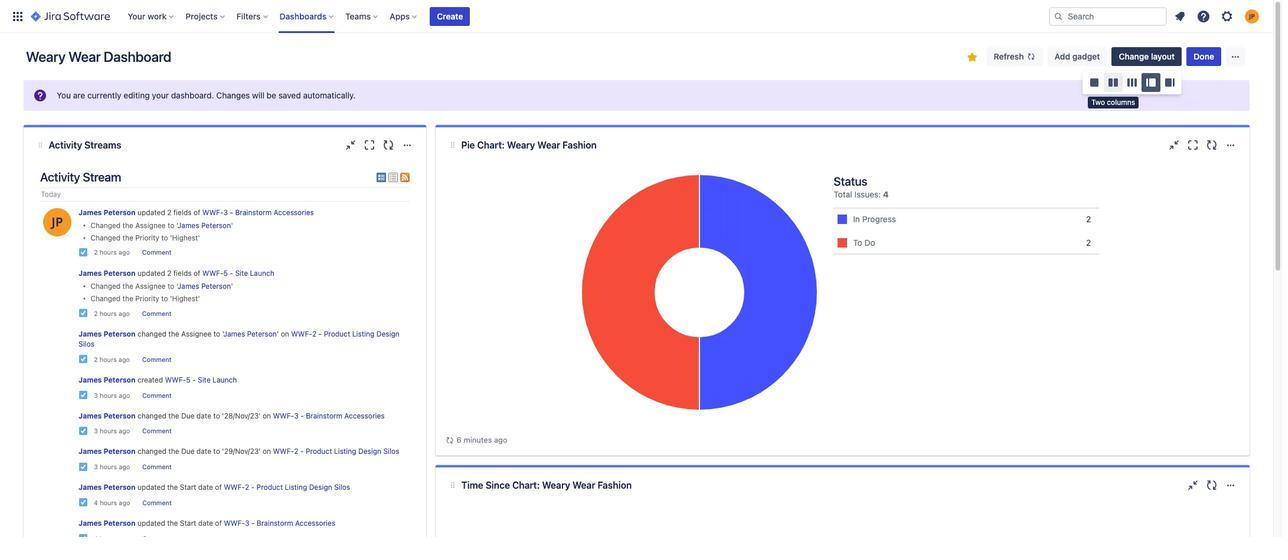 Task type: vqa. For each thing, say whether or not it's contained in the screenshot.


Task type: describe. For each thing, give the bounding box(es) containing it.
2 inside wwf-2 - product listing design silos
[[312, 330, 317, 339]]

two columns
[[1091, 98, 1135, 107]]

peterson for james peterson updated 2 fields of wwf-3 - brainstorm accessories changed the assignee to ' james peterson ' changed the priority to 'highest'
[[104, 208, 136, 217]]

comment link for updated the start date of
[[142, 500, 172, 507]]

james for james peterson created wwf-5 - site launch
[[79, 376, 102, 385]]

refresh button
[[987, 47, 1043, 66]]

comment for changed the assignee to '
[[142, 356, 171, 363]]

3 hours ago for changed the due date to '29/nov/23' on
[[94, 464, 130, 471]]

since
[[486, 480, 510, 491]]

maximize pie chart: weary wear fashion image
[[1186, 138, 1200, 152]]

james peterson image
[[43, 208, 71, 237]]

1 vertical spatial weary
[[507, 140, 535, 151]]

'29/nov/23'
[[222, 448, 261, 457]]

listing inside wwf-2 - product listing design silos
[[352, 330, 374, 339]]

refresh image
[[1026, 52, 1036, 61]]

will
[[252, 90, 264, 100]]

refresh
[[994, 51, 1024, 61]]

total
[[834, 189, 852, 200]]

streams
[[84, 140, 121, 151]]

changes
[[216, 90, 250, 100]]

launch inside james peterson updated 2 fields of wwf-5 - site launch changed the assignee to ' james peterson ' changed the priority to 'highest'
[[250, 269, 274, 278]]

activity stream
[[40, 170, 121, 184]]

brainstorm inside james peterson updated 2 fields of wwf-3 - brainstorm accessories changed the assignee to ' james peterson ' changed the priority to 'highest'
[[235, 208, 272, 217]]

change layout
[[1119, 51, 1175, 61]]

star weary wear dashboard image
[[965, 50, 979, 64]]

2 inside james peterson updated 2 fields of wwf-3 - brainstorm accessories changed the assignee to ' james peterson ' changed the priority to 'highest'
[[167, 208, 171, 217]]

task image for changed the due date to '29/nov/23' on
[[79, 463, 88, 472]]

comment link for changed the due date to '29/nov/23' on
[[142, 464, 172, 471]]

due for '29/nov/23'
[[181, 448, 194, 457]]

change
[[1119, 51, 1149, 61]]

0 vertical spatial weary
[[26, 48, 66, 65]]

'28/nov/23'
[[222, 412, 261, 421]]

wwf-3 - brainstorm accessories link for updated the start date of
[[224, 519, 335, 528]]

activity for activity streams
[[49, 140, 82, 151]]

james peterson updated the start date of wwf-2 - product listing design silos
[[79, 484, 350, 492]]

projects button
[[182, 7, 229, 26]]

james for james peterson updated 2 fields of wwf-5 - site launch changed the assignee to ' james peterson ' changed the priority to 'highest'
[[79, 269, 102, 278]]

in
[[853, 214, 860, 224]]

4 hours ago
[[94, 500, 130, 507]]

wwf-5 - site launch link for updated 2 fields of
[[202, 269, 274, 278]]

ago for changed the due date to '28/nov/23' on
[[119, 428, 130, 435]]

of inside james peterson updated 2 fields of wwf-3 - brainstorm accessories changed the assignee to ' james peterson ' changed the priority to 'highest'
[[194, 208, 200, 217]]

priority for wwf-3 - brainstorm accessories
[[135, 234, 159, 243]]

in progress
[[853, 214, 896, 224]]

updated for james peterson updated 2 fields of wwf-3 - brainstorm accessories changed the assignee to ' james peterson ' changed the priority to 'highest'
[[138, 208, 165, 217]]

fields for wwf-3 - brainstorm accessories
[[173, 208, 192, 217]]

james peterson created wwf-5 - site launch
[[79, 376, 237, 385]]

apps
[[390, 11, 410, 21]]

change layout button
[[1112, 47, 1182, 66]]

comment for changed the due date to '29/nov/23' on
[[142, 464, 172, 471]]

0 horizontal spatial fashion
[[563, 140, 597, 151]]

filters
[[236, 11, 261, 21]]

your work button
[[124, 7, 178, 26]]

0 horizontal spatial 5
[[186, 376, 190, 385]]

peterson for james peterson updated the start date of wwf-3 - brainstorm accessories
[[104, 519, 136, 528]]

activity streams
[[49, 140, 121, 151]]

task image for updated 2 fields of
[[79, 309, 88, 318]]

6
[[457, 436, 462, 445]]

0 horizontal spatial chart:
[[477, 140, 505, 151]]

more actions for pie chart: weary wear fashion gadget image
[[1224, 138, 1238, 152]]

1 2 hours ago from the top
[[94, 249, 130, 256]]

hours for updated 2 fields of
[[100, 310, 117, 317]]

2 vertical spatial assignee
[[181, 330, 212, 339]]

wwf- inside james peterson updated 2 fields of wwf-5 - site launch changed the assignee to ' james peterson ' changed the priority to 'highest'
[[202, 269, 223, 278]]

james peterson updated the start date of wwf-3 - brainstorm accessories
[[79, 519, 335, 528]]

1 vertical spatial design
[[358, 448, 381, 457]]

date for 3
[[196, 412, 211, 421]]

teams
[[345, 11, 371, 21]]

help image
[[1196, 9, 1211, 23]]

date for product
[[198, 484, 213, 492]]

task image for created
[[79, 391, 88, 400]]

refresh pie chart: weary wear fashion image
[[1205, 138, 1219, 152]]

refresh time since chart: weary wear fashion image
[[1205, 478, 1219, 493]]

hours for changed the assignee to '
[[100, 356, 117, 363]]

1 horizontal spatial wear
[[537, 140, 560, 151]]

james for james peterson updated 2 fields of wwf-3 - brainstorm accessories changed the assignee to ' james peterson ' changed the priority to 'highest'
[[79, 208, 102, 217]]

status total issues: 4
[[834, 175, 889, 200]]

add gadget
[[1055, 51, 1100, 61]]

james for james peterson updated the start date of wwf-2 - product listing design silos
[[79, 484, 102, 492]]

dashboards button
[[276, 7, 338, 26]]

two
[[1091, 98, 1105, 107]]

silos inside wwf-2 - product listing design silos
[[79, 340, 94, 349]]

2 changed from the top
[[91, 234, 121, 243]]

wwf- inside wwf-2 - product listing design silos
[[291, 330, 312, 339]]

stream
[[83, 170, 121, 184]]

1 vertical spatial product
[[306, 448, 332, 457]]

changed for changed the due date to '29/nov/23' on
[[138, 448, 166, 457]]

create
[[437, 11, 463, 21]]

product inside wwf-2 - product listing design silos
[[324, 330, 350, 339]]

- inside james peterson updated 2 fields of wwf-5 - site launch changed the assignee to ' james peterson ' changed the priority to 'highest'
[[230, 269, 233, 278]]

james peterson changed the assignee to ' james peterson ' on
[[79, 330, 291, 339]]

wwf-2 - product listing design silos link for product
[[273, 448, 399, 457]]

today
[[41, 190, 61, 199]]

- inside wwf-2 - product listing design silos
[[319, 330, 322, 339]]

2 hours ago for changed the assignee to '
[[94, 356, 130, 363]]

time
[[461, 480, 483, 491]]

ago inside pie chart: weary wear fashion region
[[494, 436, 507, 445]]

to do
[[853, 238, 875, 248]]

issues:
[[854, 189, 881, 200]]

2 horizontal spatial silos
[[383, 448, 399, 457]]

gadget
[[1072, 51, 1100, 61]]

you
[[57, 90, 71, 100]]

james peterson updated 2 fields of wwf-3 - brainstorm accessories changed the assignee to ' james peterson ' changed the priority to 'highest'
[[79, 208, 314, 243]]

task image for james peterson updated the start date of wwf-2 - product listing design silos
[[79, 498, 88, 508]]

fields for wwf-5 - site launch
[[173, 269, 192, 278]]

your work
[[128, 11, 167, 21]]

1 vertical spatial brainstorm
[[306, 412, 342, 421]]

2 inside james peterson updated 2 fields of wwf-5 - site launch changed the assignee to ' james peterson ' changed the priority to 'highest'
[[167, 269, 171, 278]]

4 changed from the top
[[91, 295, 121, 304]]

columns
[[1107, 98, 1135, 107]]

site inside james peterson updated 2 fields of wwf-5 - site launch changed the assignee to ' james peterson ' changed the priority to 'highest'
[[235, 269, 248, 278]]

peterson for james peterson updated the start date of wwf-2 - product listing design silos
[[104, 484, 136, 492]]

filters button
[[233, 7, 272, 26]]

peterson for james peterson changed the assignee to ' james peterson ' on
[[104, 330, 136, 339]]

notifications image
[[1173, 9, 1187, 23]]

0 horizontal spatial 4
[[94, 500, 98, 507]]

peterson for james peterson changed the due date to '28/nov/23' on wwf-3 - brainstorm accessories
[[104, 412, 136, 421]]

hours for changed the due date to '28/nov/23' on
[[100, 428, 117, 435]]

you are currently editing your dashboard. changes will be saved automatically.
[[57, 90, 356, 100]]

assignee for wwf-5 - site launch
[[135, 282, 166, 291]]

settings image
[[1220, 9, 1234, 23]]

1 horizontal spatial silos
[[334, 484, 350, 492]]

0 vertical spatial on
[[281, 330, 289, 339]]

comment for updated 2 fields of
[[142, 310, 171, 317]]

add
[[1055, 51, 1070, 61]]

your
[[128, 11, 145, 21]]

refresh activity streams image
[[381, 138, 395, 152]]

peterson for james peterson updated 2 fields of wwf-5 - site launch changed the assignee to ' james peterson ' changed the priority to 'highest'
[[104, 269, 136, 278]]

currently
[[87, 90, 121, 100]]

peterson for james peterson created wwf-5 - site launch
[[104, 376, 136, 385]]

wwf-2 - product listing design silos
[[79, 330, 400, 349]]

wwf-5 - site launch link for created
[[165, 376, 237, 385]]



Task type: locate. For each thing, give the bounding box(es) containing it.
'highest' for wwf-5 - site launch
[[170, 295, 200, 304]]

1 horizontal spatial launch
[[250, 269, 274, 278]]

ago for updated 2 fields of
[[119, 310, 130, 317]]

priority up james peterson updated 2 fields of wwf-5 - site launch changed the assignee to ' james peterson ' changed the priority to 'highest'
[[135, 234, 159, 243]]

progress
[[862, 214, 896, 224]]

0 vertical spatial product
[[324, 330, 350, 339]]

-
[[230, 208, 233, 217], [230, 269, 233, 278], [319, 330, 322, 339], [192, 376, 196, 385], [301, 412, 304, 421], [300, 448, 304, 457], [251, 484, 255, 492], [251, 519, 255, 528]]

2 horizontal spatial wear
[[572, 480, 595, 491]]

4 updated from the top
[[138, 519, 165, 528]]

task image for ' on
[[79, 355, 88, 364]]

1 changed from the top
[[91, 221, 121, 230]]

editing
[[124, 90, 150, 100]]

2 vertical spatial wwf-2 - product listing design silos link
[[224, 484, 350, 492]]

saved
[[278, 90, 301, 100]]

weary right since at the bottom of the page
[[542, 480, 570, 491]]

james for james peterson updated the start date of wwf-3 - brainstorm accessories
[[79, 519, 102, 528]]

3 2 hours ago from the top
[[94, 356, 130, 363]]

two columns tooltip
[[1088, 97, 1139, 108]]

ago for changed the assignee to '
[[119, 356, 130, 363]]

wwf-3 - brainstorm accessories link for changed the due date to '28/nov/23' on
[[273, 412, 385, 421]]

4 inside the status total issues: 4
[[883, 189, 889, 200]]

pie
[[461, 140, 475, 151]]

1 horizontal spatial site
[[235, 269, 248, 278]]

assignee inside james peterson updated 2 fields of wwf-3 - brainstorm accessories changed the assignee to ' james peterson ' changed the priority to 'highest'
[[135, 221, 166, 230]]

5 right created
[[186, 376, 190, 385]]

more dashboard actions image
[[1228, 50, 1242, 64]]

'highest' up james peterson changed the assignee to ' james peterson ' on
[[170, 295, 200, 304]]

chart: right 'pie'
[[477, 140, 505, 151]]

of inside james peterson updated 2 fields of wwf-5 - site launch changed the assignee to ' james peterson ' changed the priority to 'highest'
[[194, 269, 200, 278]]

'highest' up james peterson updated 2 fields of wwf-5 - site launch changed the assignee to ' james peterson ' changed the priority to 'highest'
[[170, 234, 200, 243]]

accessories inside james peterson updated 2 fields of wwf-3 - brainstorm accessories changed the assignee to ' james peterson ' changed the priority to 'highest'
[[274, 208, 314, 217]]

to
[[168, 221, 174, 230], [161, 234, 168, 243], [168, 282, 174, 291], [161, 295, 168, 304], [213, 330, 220, 339], [213, 412, 220, 421], [213, 448, 220, 457]]

on for changed the due date to '28/nov/23' on
[[263, 412, 271, 421]]

maximize activity streams image
[[362, 138, 376, 152]]

1 vertical spatial due
[[181, 448, 194, 457]]

of
[[194, 208, 200, 217], [194, 269, 200, 278], [215, 484, 222, 492], [215, 519, 222, 528]]

pie chart: weary wear fashion region
[[445, 163, 1240, 447]]

are
[[73, 90, 85, 100]]

minimize pie chart: weary wear fashion image
[[1167, 138, 1181, 152]]

'highest' for wwf-3 - brainstorm accessories
[[170, 234, 200, 243]]

1 vertical spatial start
[[180, 519, 196, 528]]

2 vertical spatial weary
[[542, 480, 570, 491]]

3 changed from the top
[[138, 448, 166, 457]]

0 vertical spatial brainstorm
[[235, 208, 272, 217]]

0 vertical spatial wwf-5 - site launch link
[[202, 269, 274, 278]]

ago
[[119, 249, 130, 256], [119, 310, 130, 317], [119, 356, 130, 363], [119, 392, 130, 399], [119, 428, 130, 435], [494, 436, 507, 445], [119, 464, 130, 471], [119, 500, 130, 507]]

time since chart: weary wear fashion
[[461, 480, 632, 491]]

dashboard
[[104, 48, 171, 65]]

- inside james peterson updated 2 fields of wwf-3 - brainstorm accessories changed the assignee to ' james peterson ' changed the priority to 'highest'
[[230, 208, 233, 217]]

peterson for james peterson changed the due date to '29/nov/23' on wwf-2 - product listing design silos
[[104, 448, 136, 457]]

fields inside james peterson updated 2 fields of wwf-3 - brainstorm accessories changed the assignee to ' james peterson ' changed the priority to 'highest'
[[173, 208, 192, 217]]

hours for created
[[100, 392, 117, 399]]

1 vertical spatial wwf-2 - product listing design silos link
[[273, 448, 399, 457]]

add gadget button
[[1048, 47, 1107, 66]]

date down james peterson updated the start date of wwf-2 - product listing design silos
[[198, 519, 213, 528]]

2 vertical spatial changed
[[138, 448, 166, 457]]

1 vertical spatial fashion
[[598, 480, 632, 491]]

0 horizontal spatial silos
[[79, 340, 94, 349]]

1 changed from the top
[[138, 330, 166, 339]]

3 hours ago for created
[[94, 392, 130, 399]]

2 vertical spatial brainstorm
[[257, 519, 293, 528]]

1 horizontal spatial 5
[[223, 269, 228, 278]]

start
[[180, 484, 196, 492], [180, 519, 196, 528]]

3
[[223, 208, 228, 217], [94, 392, 98, 399], [294, 412, 299, 421], [94, 428, 98, 435], [94, 464, 98, 471], [245, 519, 249, 528]]

1 vertical spatial 2 hours ago
[[94, 310, 130, 317]]

work
[[148, 11, 167, 21]]

1 vertical spatial 4
[[94, 500, 98, 507]]

wwf- inside james peterson updated 2 fields of wwf-3 - brainstorm accessories changed the assignee to ' james peterson ' changed the priority to 'highest'
[[202, 208, 223, 217]]

priority inside james peterson updated 2 fields of wwf-5 - site launch changed the assignee to ' james peterson ' changed the priority to 'highest'
[[135, 295, 159, 304]]

date up james peterson updated the start date of wwf-3 - brainstorm accessories
[[198, 484, 213, 492]]

ago for changed the due date to '29/nov/23' on
[[119, 464, 130, 471]]

minimize time since chart: weary wear fashion image
[[1186, 478, 1200, 493]]

1 vertical spatial changed
[[138, 412, 166, 421]]

teams button
[[342, 7, 383, 26]]

0 vertical spatial task image
[[79, 355, 88, 364]]

more actions for activity streams gadget image
[[400, 138, 414, 152]]

accessories
[[274, 208, 314, 217], [344, 412, 385, 421], [295, 519, 335, 528]]

assignee
[[135, 221, 166, 230], [135, 282, 166, 291], [181, 330, 212, 339]]

james for james peterson changed the due date to '29/nov/23' on wwf-2 - product listing design silos
[[79, 448, 102, 457]]

1 priority from the top
[[135, 234, 159, 243]]

0 vertical spatial 4
[[883, 189, 889, 200]]

1 vertical spatial priority
[[135, 295, 159, 304]]

pie chart: weary wear fashion
[[461, 140, 597, 151]]

changed
[[91, 221, 121, 230], [91, 234, 121, 243], [91, 282, 121, 291], [91, 295, 121, 304]]

0 vertical spatial fashion
[[563, 140, 597, 151]]

2 updated from the top
[[138, 269, 165, 278]]

james for james peterson changed the assignee to ' james peterson ' on
[[79, 330, 102, 339]]

1 vertical spatial 5
[[186, 376, 190, 385]]

fashion
[[563, 140, 597, 151], [598, 480, 632, 491]]

3 task image from the top
[[79, 391, 88, 400]]

right sidebar image
[[1163, 76, 1177, 90]]

on
[[281, 330, 289, 339], [263, 412, 271, 421], [263, 448, 271, 457]]

4 task image from the top
[[79, 427, 88, 436]]

hours
[[100, 249, 117, 256], [100, 310, 117, 317], [100, 356, 117, 363], [100, 392, 117, 399], [100, 428, 117, 435], [100, 464, 117, 471], [100, 500, 117, 507]]

0 vertical spatial due
[[181, 412, 194, 421]]

comment link for created
[[142, 392, 172, 399]]

an arrow curved in a circular way on the button that refreshes the dashboard image
[[445, 436, 454, 446]]

jira software image
[[31, 9, 110, 23], [31, 9, 110, 23]]

automatically.
[[303, 90, 356, 100]]

assignee inside james peterson updated 2 fields of wwf-5 - site launch changed the assignee to ' james peterson ' changed the priority to 'highest'
[[135, 282, 166, 291]]

task image for changed the due date to '28/nov/23' on
[[79, 427, 88, 436]]

1 horizontal spatial weary
[[507, 140, 535, 151]]

2 vertical spatial wwf-3 - brainstorm accessories link
[[224, 519, 335, 528]]

minimize activity streams image
[[343, 138, 358, 152]]

start for wwf-3 - brainstorm accessories
[[180, 519, 196, 528]]

1 updated from the top
[[138, 208, 165, 217]]

create button
[[430, 7, 470, 26]]

2 vertical spatial product
[[257, 484, 283, 492]]

1 due from the top
[[181, 412, 194, 421]]

3 updated from the top
[[138, 484, 165, 492]]

start down james peterson updated the start date of wwf-2 - product listing design silos
[[180, 519, 196, 528]]

1 vertical spatial chart:
[[512, 480, 540, 491]]

wwf-
[[202, 208, 223, 217], [202, 269, 223, 278], [291, 330, 312, 339], [165, 376, 186, 385], [273, 412, 294, 421], [273, 448, 294, 457], [224, 484, 245, 492], [224, 519, 245, 528]]

status
[[834, 175, 867, 188]]

1 task image from the top
[[79, 355, 88, 364]]

wwf-5 - site launch link
[[202, 269, 274, 278], [165, 376, 237, 385]]

0 vertical spatial assignee
[[135, 221, 166, 230]]

due for '28/nov/23'
[[181, 412, 194, 421]]

james peterson updated 2 fields of wwf-5 - site launch changed the assignee to ' james peterson ' changed the priority to 'highest'
[[79, 269, 274, 304]]

2 vertical spatial accessories
[[295, 519, 335, 528]]

three columns image
[[1125, 76, 1139, 90]]

0 vertical spatial 2 hours ago
[[94, 249, 130, 256]]

2 vertical spatial 3 hours ago
[[94, 464, 130, 471]]

0 vertical spatial wwf-2 - product listing design silos link
[[79, 330, 400, 349]]

task image
[[79, 355, 88, 364], [79, 498, 88, 508], [79, 534, 88, 538]]

design
[[376, 330, 400, 339], [358, 448, 381, 457], [309, 484, 332, 492]]

activity
[[49, 140, 82, 151], [40, 170, 80, 184]]

0 vertical spatial 5
[[223, 269, 228, 278]]

weary
[[26, 48, 66, 65], [507, 140, 535, 151], [542, 480, 570, 491]]

1 3 hours ago from the top
[[94, 392, 130, 399]]

updated inside james peterson updated 2 fields of wwf-3 - brainstorm accessories changed the assignee to ' james peterson ' changed the priority to 'highest'
[[138, 208, 165, 217]]

2 'highest' from the top
[[170, 295, 200, 304]]

more actions for time since chart: weary wear fashion gadget image
[[1224, 478, 1238, 493]]

1 vertical spatial assignee
[[135, 282, 166, 291]]

date
[[196, 412, 211, 421], [196, 448, 211, 457], [198, 484, 213, 492], [198, 519, 213, 528]]

6 minutes ago
[[457, 436, 507, 445]]

0 horizontal spatial launch
[[213, 376, 237, 385]]

1 vertical spatial task image
[[79, 498, 88, 508]]

1 fields from the top
[[173, 208, 192, 217]]

0 vertical spatial 3 hours ago
[[94, 392, 130, 399]]

ago for updated the start date of
[[119, 500, 130, 507]]

1 vertical spatial site
[[198, 376, 211, 385]]

date up james peterson updated the start date of wwf-2 - product listing design silos
[[196, 448, 211, 457]]

hours for updated the start date of
[[100, 500, 117, 507]]

activity up activity stream
[[49, 140, 82, 151]]

priority for wwf-5 - site launch
[[135, 295, 159, 304]]

2 3 hours ago from the top
[[94, 428, 130, 435]]

2 due from the top
[[181, 448, 194, 457]]

1 vertical spatial activity
[[40, 170, 80, 184]]

task image
[[79, 248, 88, 257], [79, 309, 88, 318], [79, 391, 88, 400], [79, 427, 88, 436], [79, 463, 88, 472]]

1 vertical spatial launch
[[213, 376, 237, 385]]

weary right 'pie'
[[507, 140, 535, 151]]

start up james peterson updated the start date of wwf-3 - brainstorm accessories
[[180, 484, 196, 492]]

2 vertical spatial listing
[[285, 484, 307, 492]]

one column image
[[1087, 76, 1101, 90]]

1 vertical spatial wwf-3 - brainstorm accessories link
[[273, 412, 385, 421]]

start for wwf-2 - product listing design silos
[[180, 484, 196, 492]]

james peterson changed the due date to '28/nov/23' on wwf-3 - brainstorm accessories
[[79, 412, 385, 421]]

activity up today on the left top
[[40, 170, 80, 184]]

date left the '28/nov/23'
[[196, 412, 211, 421]]

comment for created
[[142, 392, 172, 399]]

0 vertical spatial wwf-3 - brainstorm accessories link
[[202, 208, 314, 217]]

0 vertical spatial activity
[[49, 140, 82, 151]]

2 start from the top
[[180, 519, 196, 528]]

weary up you at the left top of page
[[26, 48, 66, 65]]

2 2 hours ago from the top
[[94, 310, 130, 317]]

0 vertical spatial silos
[[79, 340, 94, 349]]

to do link
[[853, 237, 1086, 249]]

do
[[864, 238, 875, 248]]

brainstorm
[[235, 208, 272, 217], [306, 412, 342, 421], [257, 519, 293, 528]]

3 hours ago for changed the due date to '28/nov/23' on
[[94, 428, 130, 435]]

Search field
[[1049, 7, 1167, 26]]

1 start from the top
[[180, 484, 196, 492]]

0 vertical spatial wear
[[68, 48, 101, 65]]

0 horizontal spatial wear
[[68, 48, 101, 65]]

dashboards
[[280, 11, 327, 21]]

comment for updated the start date of
[[142, 500, 172, 507]]

0 vertical spatial chart:
[[477, 140, 505, 151]]

task image for james peterson updated the start date of wwf-3 - brainstorm accessories
[[79, 534, 88, 538]]

comment link
[[142, 249, 171, 256], [142, 310, 171, 317], [142, 356, 171, 363], [142, 392, 172, 399], [142, 428, 172, 435], [142, 464, 172, 471], [142, 500, 172, 507]]

due
[[181, 412, 194, 421], [181, 448, 194, 457]]

'highest' inside james peterson updated 2 fields of wwf-3 - brainstorm accessories changed the assignee to ' james peterson ' changed the priority to 'highest'
[[170, 234, 200, 243]]

0 horizontal spatial site
[[198, 376, 211, 385]]

0 vertical spatial listing
[[352, 330, 374, 339]]

0 vertical spatial launch
[[250, 269, 274, 278]]

0 horizontal spatial weary
[[26, 48, 66, 65]]

ago for created
[[119, 392, 130, 399]]

3 3 hours ago from the top
[[94, 464, 130, 471]]

2 vertical spatial task image
[[79, 534, 88, 538]]

2 vertical spatial silos
[[334, 484, 350, 492]]

1 vertical spatial accessories
[[344, 412, 385, 421]]

fields inside james peterson updated 2 fields of wwf-5 - site launch changed the assignee to ' james peterson ' changed the priority to 'highest'
[[173, 269, 192, 278]]

3 changed from the top
[[91, 282, 121, 291]]

updated for james peterson updated the start date of wwf-3 - brainstorm accessories
[[138, 519, 165, 528]]

product
[[324, 330, 350, 339], [306, 448, 332, 457], [257, 484, 283, 492]]

hours for changed the due date to '29/nov/23' on
[[100, 464, 117, 471]]

2 vertical spatial wear
[[572, 480, 595, 491]]

due up james peterson updated the start date of wwf-2 - product listing design silos
[[181, 448, 194, 457]]

0 vertical spatial 'highest'
[[170, 234, 200, 243]]

primary element
[[7, 0, 1049, 33]]

layout
[[1151, 51, 1175, 61]]

wwf-3 - brainstorm accessories link
[[202, 208, 314, 217], [273, 412, 385, 421], [224, 519, 335, 528]]

your
[[152, 90, 169, 100]]

3 inside james peterson updated 2 fields of wwf-3 - brainstorm accessories changed the assignee to ' james peterson ' changed the priority to 'highest'
[[223, 208, 228, 217]]

2
[[167, 208, 171, 217], [1086, 214, 1091, 224], [1086, 238, 1091, 248], [94, 249, 98, 256], [167, 269, 171, 278], [94, 310, 98, 317], [312, 330, 317, 339], [94, 356, 98, 363], [294, 448, 298, 457], [245, 484, 249, 492]]

2 vertical spatial on
[[263, 448, 271, 457]]

your profile and settings image
[[1245, 9, 1259, 23]]

changed for changed the due date to '28/nov/23' on
[[138, 412, 166, 421]]

1 'highest' from the top
[[170, 234, 200, 243]]

1 vertical spatial 'highest'
[[170, 295, 200, 304]]

5 down james peterson updated 2 fields of wwf-3 - brainstorm accessories changed the assignee to ' james peterson ' changed the priority to 'highest'
[[223, 269, 228, 278]]

1 vertical spatial listing
[[334, 448, 356, 457]]

due down james peterson created wwf-5 - site launch at the left of page
[[181, 412, 194, 421]]

dashboard.
[[171, 90, 214, 100]]

2 changed from the top
[[138, 412, 166, 421]]

comment link for updated 2 fields of
[[142, 310, 171, 317]]

activity for activity stream
[[40, 170, 80, 184]]

wwf-2 - product listing design silos link
[[79, 330, 400, 349], [273, 448, 399, 457], [224, 484, 350, 492]]

1 vertical spatial wwf-5 - site launch link
[[165, 376, 237, 385]]

2 hours ago for updated 2 fields of
[[94, 310, 130, 317]]

design inside wwf-2 - product listing design silos
[[376, 330, 400, 339]]

comment
[[142, 249, 171, 256], [142, 310, 171, 317], [142, 356, 171, 363], [142, 392, 172, 399], [142, 428, 172, 435], [142, 464, 172, 471], [142, 500, 172, 507]]

james for james peterson changed the due date to '28/nov/23' on wwf-3 - brainstorm accessories
[[79, 412, 102, 421]]

launch
[[250, 269, 274, 278], [213, 376, 237, 385]]

fields
[[173, 208, 192, 217], [173, 269, 192, 278]]

2 task image from the top
[[79, 498, 88, 508]]

priority
[[135, 234, 159, 243], [135, 295, 159, 304]]

apps button
[[386, 7, 422, 26]]

created
[[138, 376, 163, 385]]

assignee for wwf-3 - brainstorm accessories
[[135, 221, 166, 230]]

comment for changed the due date to '28/nov/23' on
[[142, 428, 172, 435]]

1 vertical spatial wear
[[537, 140, 560, 151]]

1 vertical spatial fields
[[173, 269, 192, 278]]

1 vertical spatial on
[[263, 412, 271, 421]]

site
[[235, 269, 248, 278], [198, 376, 211, 385]]

0 vertical spatial priority
[[135, 234, 159, 243]]

chart: right since at the bottom of the page
[[512, 480, 540, 491]]

1 vertical spatial silos
[[383, 448, 399, 457]]

appswitcher icon image
[[11, 9, 25, 23]]

be
[[267, 90, 276, 100]]

1 horizontal spatial 4
[[883, 189, 889, 200]]

0 vertical spatial accessories
[[274, 208, 314, 217]]

1 horizontal spatial fashion
[[598, 480, 632, 491]]

2 vertical spatial 2 hours ago
[[94, 356, 130, 363]]

date for brainstorm
[[198, 519, 213, 528]]

on for changed the due date to '29/nov/23' on
[[263, 448, 271, 457]]

0 vertical spatial changed
[[138, 330, 166, 339]]

weary wear dashboard
[[26, 48, 171, 65]]

priority up james peterson changed the assignee to ' james peterson ' on
[[135, 295, 159, 304]]

0 vertical spatial fields
[[173, 208, 192, 217]]

1 task image from the top
[[79, 248, 88, 257]]

5 inside james peterson updated 2 fields of wwf-5 - site launch changed the assignee to ' james peterson ' changed the priority to 'highest'
[[223, 269, 228, 278]]

the
[[123, 221, 133, 230], [123, 234, 133, 243], [123, 282, 133, 291], [123, 295, 133, 304], [168, 330, 179, 339], [168, 412, 179, 421], [168, 448, 179, 457], [167, 484, 178, 492], [167, 519, 178, 528]]

done link
[[1187, 47, 1221, 66]]

comment link for changed the assignee to '
[[142, 356, 171, 363]]

wwf-3 - brainstorm accessories link for updated 2 fields of
[[202, 208, 314, 217]]

in progress link
[[853, 214, 1086, 225]]

1 horizontal spatial chart:
[[512, 480, 540, 491]]

date for 2
[[196, 448, 211, 457]]

'highest' inside james peterson updated 2 fields of wwf-5 - site launch changed the assignee to ' james peterson ' changed the priority to 'highest'
[[170, 295, 200, 304]]

two columns image
[[1106, 76, 1120, 90]]

0 vertical spatial design
[[376, 330, 400, 339]]

james peterson link
[[79, 208, 136, 217], [178, 221, 231, 230], [79, 269, 136, 278], [178, 282, 231, 291], [79, 330, 136, 339], [223, 330, 277, 339], [79, 376, 136, 385], [79, 412, 136, 421], [79, 448, 136, 457], [79, 484, 136, 492], [79, 519, 136, 528]]

updated for james peterson updated the start date of wwf-2 - product listing design silos
[[138, 484, 165, 492]]

minutes
[[464, 436, 492, 445]]

banner containing your work
[[0, 0, 1273, 33]]

1 vertical spatial 3 hours ago
[[94, 428, 130, 435]]

'highest'
[[170, 234, 200, 243], [170, 295, 200, 304]]

done
[[1194, 51, 1214, 61]]

wwf-2 - product listing design silos link for design
[[224, 484, 350, 492]]

0 vertical spatial site
[[235, 269, 248, 278]]

projects
[[185, 11, 218, 21]]

to
[[853, 238, 862, 248]]

james peterson changed the due date to '29/nov/23' on wwf-2 - product listing design silos
[[79, 448, 399, 457]]

2 fields from the top
[[173, 269, 192, 278]]

search image
[[1054, 12, 1063, 21]]

2 horizontal spatial weary
[[542, 480, 570, 491]]

wear
[[68, 48, 101, 65], [537, 140, 560, 151], [572, 480, 595, 491]]

left sidebar image
[[1144, 76, 1158, 90]]

2 priority from the top
[[135, 295, 159, 304]]

0 vertical spatial start
[[180, 484, 196, 492]]

2 task image from the top
[[79, 309, 88, 318]]

3 task image from the top
[[79, 534, 88, 538]]

banner
[[0, 0, 1273, 33]]

peterson
[[104, 208, 136, 217], [201, 221, 231, 230], [104, 269, 136, 278], [201, 282, 231, 291], [104, 330, 136, 339], [247, 330, 277, 339], [104, 376, 136, 385], [104, 412, 136, 421], [104, 448, 136, 457], [104, 484, 136, 492], [104, 519, 136, 528]]

priority inside james peterson updated 2 fields of wwf-3 - brainstorm accessories changed the assignee to ' james peterson ' changed the priority to 'highest'
[[135, 234, 159, 243]]

5 task image from the top
[[79, 463, 88, 472]]

comment link for changed the due date to '28/nov/23' on
[[142, 428, 172, 435]]

james
[[79, 208, 102, 217], [178, 221, 199, 230], [79, 269, 102, 278], [178, 282, 199, 291], [79, 330, 102, 339], [223, 330, 245, 339], [79, 376, 102, 385], [79, 412, 102, 421], [79, 448, 102, 457], [79, 484, 102, 492], [79, 519, 102, 528]]

updated for james peterson updated 2 fields of wwf-5 - site launch changed the assignee to ' james peterson ' changed the priority to 'highest'
[[138, 269, 165, 278]]

2 vertical spatial design
[[309, 484, 332, 492]]

updated inside james peterson updated 2 fields of wwf-5 - site launch changed the assignee to ' james peterson ' changed the priority to 'highest'
[[138, 269, 165, 278]]



